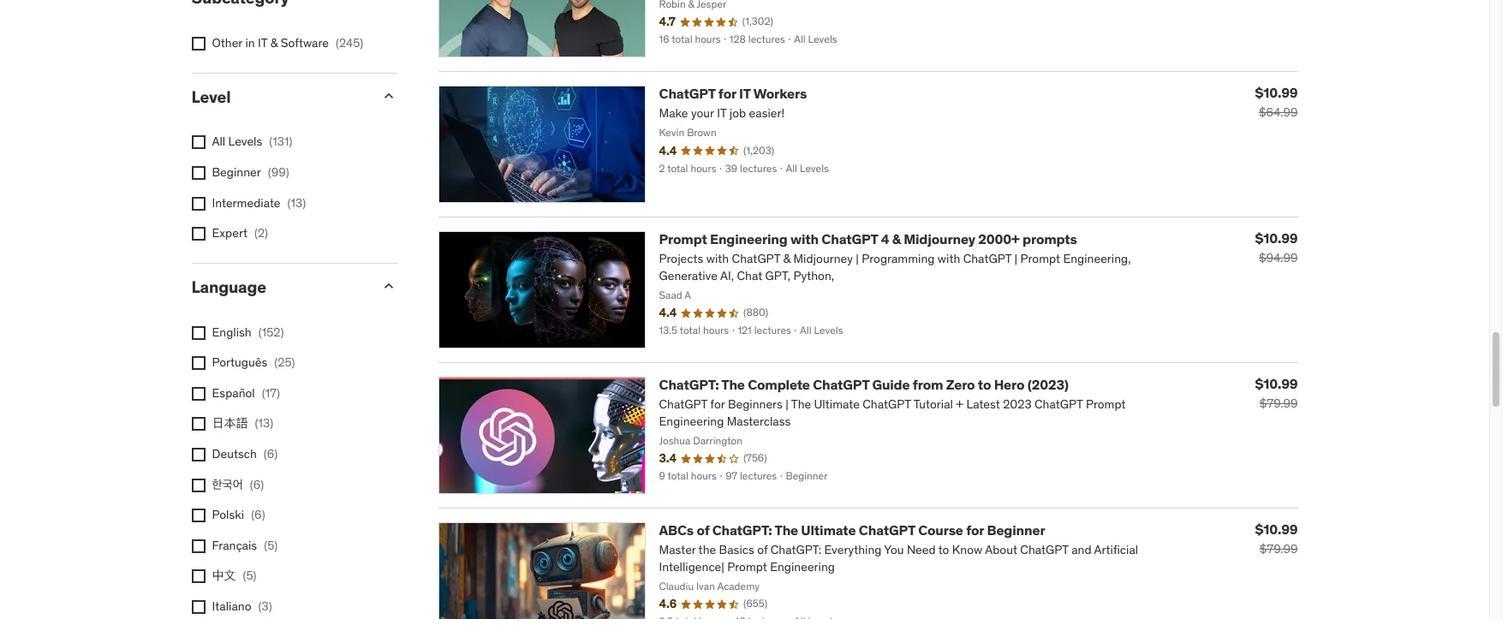 Task type: vqa. For each thing, say whether or not it's contained in the screenshot.
bottommost business
no



Task type: describe. For each thing, give the bounding box(es) containing it.
beginner (99)
[[212, 164, 289, 180]]

xsmall image for português
[[191, 356, 205, 370]]

it for workers
[[739, 85, 751, 102]]

deutsch
[[212, 446, 257, 462]]

engineering
[[710, 231, 788, 248]]

xsmall image for all
[[191, 136, 205, 149]]

chatgpt: the complete chatgpt guide from zero to hero (2023) link
[[659, 376, 1069, 393]]

intermediate
[[212, 195, 281, 210]]

$94.99
[[1259, 250, 1298, 266]]

$79.99 for chatgpt: the complete chatgpt guide from zero to hero (2023)
[[1260, 396, 1298, 411]]

english
[[212, 324, 252, 340]]

all
[[212, 134, 225, 149]]

中文
[[212, 568, 236, 584]]

xsmall image for italiano
[[191, 600, 205, 614]]

(131)
[[269, 134, 292, 149]]

in
[[245, 35, 255, 51]]

workers
[[753, 85, 807, 102]]

(13) for 日本語 (13)
[[255, 416, 273, 431]]

$79.99 for abcs of chatgpt: the ultimate chatgpt course for beginner
[[1260, 542, 1298, 557]]

español (17)
[[212, 385, 280, 401]]

from
[[913, 376, 943, 393]]

xsmall image for other
[[191, 37, 205, 51]]

日本語 (13)
[[212, 416, 273, 431]]

xsmall image for polski
[[191, 509, 205, 523]]

(99)
[[268, 164, 289, 180]]

한국어
[[212, 477, 243, 492]]

1 vertical spatial beginner
[[987, 522, 1045, 539]]

course
[[918, 522, 963, 539]]

abcs
[[659, 522, 694, 539]]

prompt engineering with chatgpt 4 & midjourney 2000+ prompts
[[659, 231, 1077, 248]]

language button
[[191, 276, 366, 297]]

level button
[[191, 86, 366, 107]]

xsmall image for 한국어
[[191, 478, 205, 492]]

level
[[191, 86, 231, 107]]

0 horizontal spatial beginner
[[212, 164, 261, 180]]

zero
[[946, 376, 975, 393]]

1 horizontal spatial for
[[966, 522, 984, 539]]

(5) for français (5)
[[264, 538, 278, 553]]

(3)
[[258, 599, 272, 614]]

intermediate (13)
[[212, 195, 306, 210]]

chatgpt: the complete chatgpt guide from zero to hero (2023)
[[659, 376, 1069, 393]]

4
[[881, 231, 889, 248]]

2000+
[[978, 231, 1020, 248]]

abcs of chatgpt: the ultimate chatgpt course for beginner link
[[659, 522, 1045, 539]]

small image for language
[[380, 277, 397, 294]]

(25)
[[274, 355, 295, 370]]

prompt engineering with chatgpt 4 & midjourney 2000+ prompts link
[[659, 231, 1077, 248]]

english (152)
[[212, 324, 284, 340]]

xsmall image for 日本語
[[191, 417, 205, 431]]

(2023)
[[1027, 376, 1069, 393]]

xsmall image for deutsch
[[191, 448, 205, 462]]

prompts
[[1023, 231, 1077, 248]]

xsmall image for 中文
[[191, 570, 205, 584]]

$10.99 $79.99 for abcs of chatgpt: the ultimate chatgpt course for beginner
[[1255, 521, 1298, 557]]

(6) for deutsch (6)
[[264, 446, 278, 462]]

français (5)
[[212, 538, 278, 553]]



Task type: locate. For each thing, give the bounding box(es) containing it.
1 vertical spatial (6)
[[250, 477, 264, 492]]

1 xsmall image from the top
[[191, 136, 205, 149]]

0 vertical spatial the
[[721, 376, 745, 393]]

italiano
[[212, 599, 251, 614]]

ultimate
[[801, 522, 856, 539]]

xsmall image for english
[[191, 326, 205, 340]]

of
[[697, 522, 709, 539]]

for left workers in the right of the page
[[718, 85, 736, 102]]

1 horizontal spatial beginner
[[987, 522, 1045, 539]]

6 xsmall image from the top
[[191, 387, 205, 401]]

polski
[[212, 507, 244, 523]]

xsmall image left the español
[[191, 387, 205, 401]]

1 vertical spatial chatgpt:
[[712, 522, 772, 539]]

0 horizontal spatial it
[[258, 35, 267, 51]]

(13) for intermediate (13)
[[287, 195, 306, 210]]

$64.99
[[1259, 105, 1298, 120]]

1 vertical spatial $79.99
[[1260, 542, 1298, 557]]

0 horizontal spatial (5)
[[243, 568, 257, 584]]

$10.99
[[1255, 84, 1298, 101], [1255, 230, 1298, 247], [1255, 375, 1298, 392], [1255, 521, 1298, 538]]

português (25)
[[212, 355, 295, 370]]

2 xsmall image from the top
[[191, 166, 205, 180]]

xsmall image for français
[[191, 539, 205, 553]]

0 vertical spatial beginner
[[212, 164, 261, 180]]

the
[[721, 376, 745, 393], [775, 522, 798, 539]]

xsmall image left other
[[191, 37, 205, 51]]

xsmall image left italiano
[[191, 600, 205, 614]]

1 $79.99 from the top
[[1260, 396, 1298, 411]]

& right "4"
[[892, 231, 901, 248]]

the left complete
[[721, 376, 745, 393]]

chatgpt for it workers
[[659, 85, 807, 102]]

$10.99 $64.99
[[1255, 84, 1298, 120]]

for right course
[[966, 522, 984, 539]]

it for &
[[258, 35, 267, 51]]

中文 (5)
[[212, 568, 257, 584]]

xsmall image left beginner (99)
[[191, 166, 205, 180]]

(13) down (17)
[[255, 416, 273, 431]]

expert (2)
[[212, 225, 268, 241]]

(2)
[[254, 225, 268, 241]]

5 xsmall image from the top
[[191, 570, 205, 584]]

0 vertical spatial $79.99
[[1260, 396, 1298, 411]]

$79.99
[[1260, 396, 1298, 411], [1260, 542, 1298, 557]]

$10.99 for prompts
[[1255, 230, 1298, 247]]

levels
[[228, 134, 262, 149]]

0 horizontal spatial (13)
[[255, 416, 273, 431]]

0 vertical spatial it
[[258, 35, 267, 51]]

xsmall image for español
[[191, 387, 205, 401]]

beginner
[[212, 164, 261, 180], [987, 522, 1045, 539]]

(13) down "(99)"
[[287, 195, 306, 210]]

1 small image from the top
[[380, 87, 397, 104]]

xsmall image for expert
[[191, 227, 205, 241]]

1 vertical spatial small image
[[380, 277, 397, 294]]

1 horizontal spatial (13)
[[287, 195, 306, 210]]

0 horizontal spatial the
[[721, 376, 745, 393]]

the left the ultimate in the bottom of the page
[[775, 522, 798, 539]]

other in it & software (245)
[[212, 35, 363, 51]]

français
[[212, 538, 257, 553]]

1 vertical spatial &
[[892, 231, 901, 248]]

4 xsmall image from the top
[[191, 448, 205, 462]]

2 $10.99 $79.99 from the top
[[1255, 521, 1298, 557]]

$10.99 for hero
[[1255, 375, 1298, 392]]

all levels (131)
[[212, 134, 292, 149]]

xsmall image left français
[[191, 539, 205, 553]]

$10.99 $79.99
[[1255, 375, 1298, 411], [1255, 521, 1298, 557]]

italiano (3)
[[212, 599, 272, 614]]

(6) for polski (6)
[[251, 507, 265, 523]]

3 xsmall image from the top
[[191, 197, 205, 210]]

it left workers in the right of the page
[[739, 85, 751, 102]]

0 vertical spatial $10.99 $79.99
[[1255, 375, 1298, 411]]

日本語
[[212, 416, 248, 431]]

$10.99 for beginner
[[1255, 521, 1298, 538]]

$10.99 $94.99
[[1255, 230, 1298, 266]]

1 horizontal spatial the
[[775, 522, 798, 539]]

2 $79.99 from the top
[[1260, 542, 1298, 557]]

1 $10.99 from the top
[[1255, 84, 1298, 101]]

0 vertical spatial (5)
[[264, 538, 278, 553]]

(6)
[[264, 446, 278, 462], [250, 477, 264, 492], [251, 507, 265, 523]]

xsmall image left português
[[191, 356, 205, 370]]

2 small image from the top
[[380, 277, 397, 294]]

2 $10.99 from the top
[[1255, 230, 1298, 247]]

(5) right français
[[264, 538, 278, 553]]

complete
[[748, 376, 810, 393]]

xsmall image for beginner
[[191, 166, 205, 180]]

prompt
[[659, 231, 707, 248]]

1 vertical spatial (5)
[[243, 568, 257, 584]]

(6) right the deutsch at the left of the page
[[264, 446, 278, 462]]

guide
[[872, 376, 910, 393]]

with
[[790, 231, 819, 248]]

language
[[191, 276, 266, 297]]

abcs of chatgpt: the ultimate chatgpt course for beginner
[[659, 522, 1045, 539]]

small image
[[380, 87, 397, 104], [380, 277, 397, 294]]

& right in
[[270, 35, 278, 51]]

1 xsmall image from the top
[[191, 37, 205, 51]]

0 vertical spatial for
[[718, 85, 736, 102]]

4 $10.99 from the top
[[1255, 521, 1298, 538]]

1 vertical spatial for
[[966, 522, 984, 539]]

(5)
[[264, 538, 278, 553], [243, 568, 257, 584]]

xsmall image left the english
[[191, 326, 205, 340]]

5 xsmall image from the top
[[191, 356, 205, 370]]

1 horizontal spatial &
[[892, 231, 901, 248]]

hero
[[994, 376, 1025, 393]]

1 vertical spatial $10.99 $79.99
[[1255, 521, 1298, 557]]

0 horizontal spatial &
[[270, 35, 278, 51]]

midjourney
[[904, 231, 975, 248]]

xsmall image for intermediate
[[191, 197, 205, 210]]

xsmall image left expert
[[191, 227, 205, 241]]

español
[[212, 385, 255, 401]]

xsmall image left 中文
[[191, 570, 205, 584]]

polski (6)
[[212, 507, 265, 523]]

3 xsmall image from the top
[[191, 417, 205, 431]]

xsmall image
[[191, 136, 205, 149], [191, 166, 205, 180], [191, 197, 205, 210], [191, 227, 205, 241], [191, 356, 205, 370], [191, 387, 205, 401], [191, 478, 205, 492], [191, 509, 205, 523], [191, 539, 205, 553], [191, 600, 205, 614]]

(5) for 中文 (5)
[[243, 568, 257, 584]]

small image for level
[[380, 87, 397, 104]]

xsmall image left all
[[191, 136, 205, 149]]

chatgpt for it workers link
[[659, 85, 807, 102]]

1 vertical spatial (13)
[[255, 416, 273, 431]]

&
[[270, 35, 278, 51], [892, 231, 901, 248]]

português
[[212, 355, 267, 370]]

0 vertical spatial &
[[270, 35, 278, 51]]

chatgpt
[[659, 85, 716, 102], [822, 231, 878, 248], [813, 376, 869, 393], [859, 522, 915, 539]]

1 horizontal spatial (5)
[[264, 538, 278, 553]]

2 xsmall image from the top
[[191, 326, 205, 340]]

it right in
[[258, 35, 267, 51]]

4 xsmall image from the top
[[191, 227, 205, 241]]

software
[[281, 35, 329, 51]]

1 $10.99 $79.99 from the top
[[1255, 375, 1298, 411]]

0 horizontal spatial for
[[718, 85, 736, 102]]

xsmall image
[[191, 37, 205, 51], [191, 326, 205, 340], [191, 417, 205, 431], [191, 448, 205, 462], [191, 570, 205, 584]]

(6) for 한국어 (6)
[[250, 477, 264, 492]]

(5) right 中文
[[243, 568, 257, 584]]

(6) right "polski"
[[251, 507, 265, 523]]

xsmall image left the deutsch at the left of the page
[[191, 448, 205, 462]]

9 xsmall image from the top
[[191, 539, 205, 553]]

(245)
[[336, 35, 363, 51]]

(17)
[[262, 385, 280, 401]]

other
[[212, 35, 242, 51]]

0 vertical spatial (6)
[[264, 446, 278, 462]]

beginner down "levels"
[[212, 164, 261, 180]]

0 vertical spatial small image
[[380, 87, 397, 104]]

it
[[258, 35, 267, 51], [739, 85, 751, 102]]

10 xsmall image from the top
[[191, 600, 205, 614]]

2 vertical spatial (6)
[[251, 507, 265, 523]]

to
[[978, 376, 991, 393]]

chatgpt:
[[659, 376, 719, 393], [712, 522, 772, 539]]

7 xsmall image from the top
[[191, 478, 205, 492]]

(6) right 한국어
[[250, 477, 264, 492]]

0 vertical spatial chatgpt:
[[659, 376, 719, 393]]

0 vertical spatial (13)
[[287, 195, 306, 210]]

(13)
[[287, 195, 306, 210], [255, 416, 273, 431]]

1 vertical spatial it
[[739, 85, 751, 102]]

xsmall image left "polski"
[[191, 509, 205, 523]]

(152)
[[258, 324, 284, 340]]

$10.99 $79.99 for chatgpt: the complete chatgpt guide from zero to hero (2023)
[[1255, 375, 1298, 411]]

expert
[[212, 225, 247, 241]]

beginner right course
[[987, 522, 1045, 539]]

한국어 (6)
[[212, 477, 264, 492]]

1 vertical spatial the
[[775, 522, 798, 539]]

xsmall image left 한국어
[[191, 478, 205, 492]]

xsmall image left 日本語
[[191, 417, 205, 431]]

xsmall image left intermediate on the left top of the page
[[191, 197, 205, 210]]

for
[[718, 85, 736, 102], [966, 522, 984, 539]]

3 $10.99 from the top
[[1255, 375, 1298, 392]]

8 xsmall image from the top
[[191, 509, 205, 523]]

1 horizontal spatial it
[[739, 85, 751, 102]]

deutsch (6)
[[212, 446, 278, 462]]



